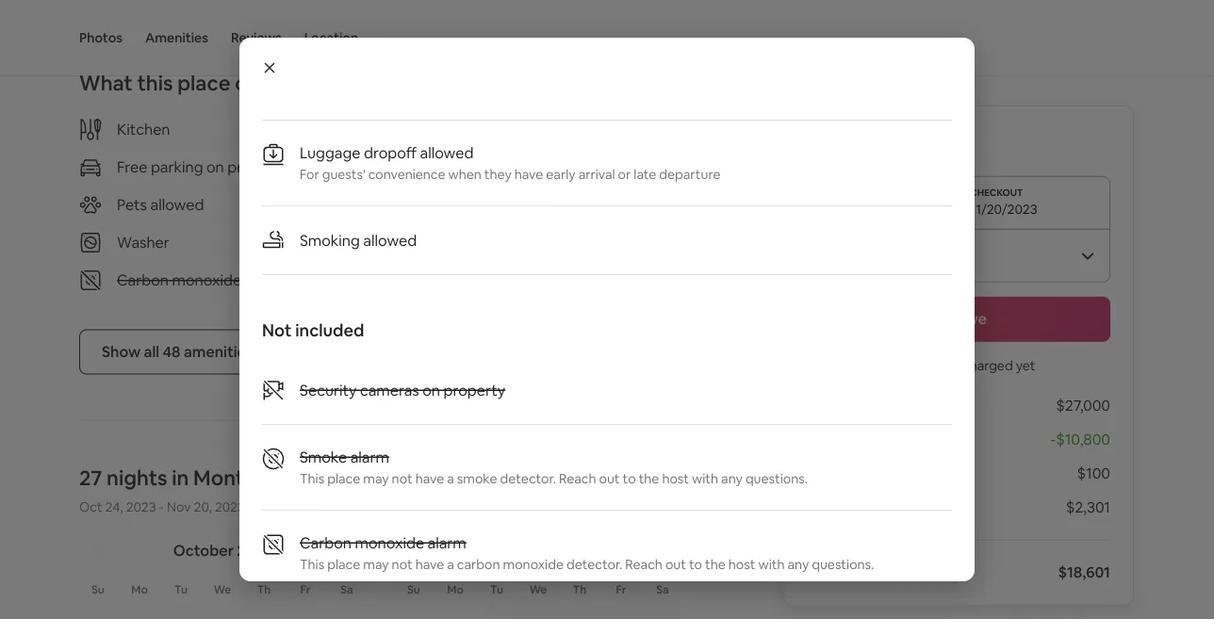 Task type: vqa. For each thing, say whether or not it's contained in the screenshot.
facilities.
no



Task type: describe. For each thing, give the bounding box(es) containing it.
smoking allowed
[[300, 231, 417, 250]]

1 vertical spatial fee
[[910, 498, 933, 518]]

24,
[[105, 499, 123, 516]]

48
[[163, 343, 181, 362]]

security cameras on property
[[300, 381, 506, 400]]

host inside smoke alarm this place may not have a smoke detector. reach out to the host with any questions.
[[663, 471, 690, 488]]

all
[[144, 343, 160, 362]]

with inside smoke alarm this place may not have a smoke detector. reach out to the host with any questions.
[[692, 471, 719, 488]]

for
[[300, 166, 320, 183]]

have inside luggage dropoff allowed for guests' convenience when they have early arrival or late departure
[[515, 166, 544, 183]]

late
[[634, 166, 657, 183]]

october
[[173, 542, 234, 561]]

what this place offers dialog
[[240, 0, 975, 597]]

amenities button
[[145, 0, 208, 75]]

reviews
[[231, 29, 282, 46]]

on for parking
[[207, 158, 224, 177]]

smoke alarm this place may not have a smoke detector. reach out to the host with any questions.
[[300, 448, 808, 488]]

tv
[[433, 195, 452, 215]]

detector. inside smoke alarm this place may not have a smoke detector. reach out to the host with any questions.
[[500, 471, 556, 488]]

cleaning fee
[[807, 465, 894, 484]]

on for cameras
[[423, 381, 440, 400]]

airbnb service fee
[[807, 498, 933, 518]]

1, wednesday, november 2023. available. there is a 3 night minimum stay requirement. select as check-in date. image
[[518, 609, 557, 620]]

host inside carbon monoxide alarm this place may not have a carbon monoxide detector. reach out to the host with any questions.
[[729, 556, 756, 573]]

any inside smoke alarm this place may not have a smoke detector. reach out to the host with any questions.
[[722, 471, 743, 488]]

free
[[117, 158, 148, 177]]

carbon
[[457, 556, 500, 573]]

show all 48 amenities
[[102, 343, 253, 362]]

they
[[485, 166, 512, 183]]

2023 right october
[[237, 542, 272, 561]]

amenities
[[145, 29, 208, 46]]

cleaning
[[807, 465, 868, 484]]

$2,301
[[1067, 498, 1111, 518]]

a inside carbon monoxide alarm this place may not have a carbon monoxide detector. reach out to the host with any questions.
[[447, 556, 454, 573]]

reserve button
[[807, 297, 1111, 342]]

the inside smoke alarm this place may not have a smoke detector. reach out to the host with any questions.
[[639, 471, 660, 488]]

smoking
[[300, 231, 360, 250]]

total
[[807, 564, 842, 583]]

not
[[262, 320, 292, 342]]

pets
[[117, 195, 147, 215]]

alarm inside smoke alarm this place may not have a smoke detector. reach out to the host with any questions.
[[351, 448, 389, 467]]

kitchen
[[117, 120, 170, 139]]

a inside smoke alarm this place may not have a smoke detector. reach out to the host with any questions.
[[447, 471, 454, 488]]

carbon monoxide alarm
[[117, 271, 284, 290]]

before
[[846, 564, 893, 583]]

cameras
[[360, 381, 419, 400]]

monoxide for carbon monoxide alarm
[[172, 271, 242, 290]]

be
[[944, 357, 960, 374]]

calendar application
[[57, 521, 1215, 620]]

luggage
[[300, 143, 361, 162]]

you won't be charged yet
[[882, 357, 1036, 374]]

this
[[137, 70, 173, 97]]

1 mo from the left
[[131, 583, 148, 597]]

2023 right 20,
[[215, 499, 245, 516]]

0 vertical spatial place
[[178, 70, 231, 97]]

amenities
[[184, 343, 253, 362]]

to inside carbon monoxide alarm this place may not have a carbon monoxide detector. reach out to the host with any questions.
[[689, 556, 703, 573]]

luggage dropoff allowed for guests' convenience when they have early arrival or late departure
[[300, 143, 721, 183]]

taxes
[[897, 564, 935, 583]]

airbnb service fee button
[[807, 498, 933, 518]]

$10,800
[[1057, 431, 1111, 450]]

10/24/2023
[[818, 201, 888, 218]]

or
[[618, 166, 631, 183]]

reach inside smoke alarm this place may not have a smoke detector. reach out to the host with any questions.
[[559, 471, 597, 488]]

$18,601
[[1059, 564, 1111, 583]]

total before taxes
[[807, 564, 935, 583]]

2023 right the 24,
[[126, 499, 156, 516]]

smoke
[[457, 471, 498, 488]]

to inside smoke alarm this place may not have a smoke detector. reach out to the host with any questions.
[[623, 471, 636, 488]]

oct
[[79, 499, 102, 516]]

charged
[[963, 357, 1014, 374]]

what
[[79, 70, 133, 97]]

you
[[882, 357, 904, 374]]

may inside carbon monoxide alarm this place may not have a carbon monoxide detector. reach out to the host with any questions.
[[363, 556, 389, 573]]

2 mo from the left
[[447, 583, 464, 597]]

show
[[102, 343, 141, 362]]

out inside carbon monoxide alarm this place may not have a carbon monoxide detector. reach out to the host with any questions.
[[666, 556, 687, 573]]

smoke for smoke alarm this place may not have a smoke detector. reach out to the host with any questions.
[[300, 448, 347, 467]]

private
[[433, 158, 480, 177]]

out inside smoke alarm this place may not have a smoke detector. reach out to the host with any questions.
[[599, 471, 620, 488]]

location button
[[304, 0, 359, 75]]

$100
[[1078, 465, 1111, 484]]

departure
[[660, 166, 721, 183]]

yet
[[1016, 357, 1036, 374]]

2023 right november
[[559, 542, 594, 561]]

airbnb
[[807, 498, 854, 518]]

2 tu from the left
[[491, 583, 504, 597]]

11/20/2023
[[971, 201, 1038, 218]]

2 th from the left
[[573, 583, 587, 597]]

allowed inside luggage dropoff allowed for guests' convenience when they have early arrival or late departure
[[420, 143, 474, 162]]

in
[[172, 465, 189, 492]]

smoke alarm
[[433, 271, 522, 290]]

$27,000
[[1057, 397, 1111, 416]]

1 we from the left
[[214, 583, 231, 597]]

photos
[[79, 29, 123, 46]]

nights
[[107, 465, 167, 492]]

what this place offers
[[79, 70, 293, 97]]

service
[[857, 498, 907, 518]]

questions. inside smoke alarm this place may not have a smoke detector. reach out to the host with any questions.
[[746, 471, 808, 488]]

2 sa from the left
[[657, 583, 669, 597]]

any inside carbon monoxide alarm this place may not have a carbon monoxide detector. reach out to the host with any questions.
[[788, 556, 809, 573]]

carbon for carbon monoxide alarm this place may not have a carbon monoxide detector. reach out to the host with any questions.
[[300, 533, 352, 553]]

cleaning fee button
[[807, 465, 894, 484]]

not inside carbon monoxide alarm this place may not have a carbon monoxide detector. reach out to the host with any questions.
[[392, 556, 413, 573]]

questions. inside carbon monoxide alarm this place may not have a carbon monoxide detector. reach out to the host with any questions.
[[812, 556, 875, 573]]

property
[[444, 381, 506, 400]]



Task type: locate. For each thing, give the bounding box(es) containing it.
0 vertical spatial allowed
[[420, 143, 474, 162]]

0 horizontal spatial to
[[623, 471, 636, 488]]

pets allowed
[[117, 195, 204, 215]]

detector. right november
[[567, 556, 623, 573]]

montevideo
[[193, 465, 310, 492]]

1 a from the top
[[447, 471, 454, 488]]

0 horizontal spatial fee
[[871, 465, 894, 484]]

1 horizontal spatial -
[[1051, 431, 1057, 450]]

guests'
[[322, 166, 366, 183]]

allowed down parking
[[150, 195, 204, 215]]

0 horizontal spatial -
[[159, 499, 164, 516]]

host
[[663, 471, 690, 488], [729, 556, 756, 573]]

1 fr from the left
[[300, 583, 311, 597]]

1 vertical spatial on
[[423, 381, 440, 400]]

fee up service at the bottom right of page
[[871, 465, 894, 484]]

1 vertical spatial smoke
[[300, 448, 347, 467]]

1 horizontal spatial reach
[[626, 556, 663, 573]]

1 horizontal spatial we
[[530, 583, 547, 597]]

1 horizontal spatial allowed
[[363, 231, 417, 250]]

alarm
[[245, 271, 284, 290], [483, 271, 522, 290], [351, 448, 389, 467], [428, 533, 467, 553]]

2 we from the left
[[530, 583, 547, 597]]

0 horizontal spatial detector.
[[500, 471, 556, 488]]

place inside smoke alarm this place may not have a smoke detector. reach out to the host with any questions.
[[328, 471, 361, 488]]

a
[[447, 471, 454, 488], [447, 556, 454, 573]]

1 horizontal spatial fee
[[910, 498, 933, 518]]

0 vertical spatial the
[[639, 471, 660, 488]]

to
[[623, 471, 636, 488], [689, 556, 703, 573]]

2 su from the left
[[408, 583, 421, 597]]

1 horizontal spatial th
[[573, 583, 587, 597]]

0 horizontal spatial sa
[[341, 583, 353, 597]]

0 horizontal spatial reach
[[559, 471, 597, 488]]

0 horizontal spatial the
[[639, 471, 660, 488]]

place
[[178, 70, 231, 97], [328, 471, 361, 488], [328, 556, 361, 573]]

0 vertical spatial -
[[1051, 431, 1057, 450]]

smoke down security
[[300, 448, 347, 467]]

free parking on premises
[[117, 158, 290, 177]]

1 horizontal spatial monoxide
[[355, 533, 424, 553]]

0 vertical spatial any
[[722, 471, 743, 488]]

1 vertical spatial not
[[392, 556, 413, 573]]

reviews button
[[231, 0, 282, 75]]

reach
[[559, 471, 597, 488], [626, 556, 663, 573]]

2 may from the top
[[363, 556, 389, 573]]

have inside carbon monoxide alarm this place may not have a carbon monoxide detector. reach out to the host with any questions.
[[416, 556, 444, 573]]

location
[[304, 29, 359, 46]]

mo
[[131, 583, 148, 597], [447, 583, 464, 597]]

1 horizontal spatial fr
[[616, 583, 627, 597]]

27
[[79, 465, 102, 492]]

1 horizontal spatial sa
[[657, 583, 669, 597]]

with inside carbon monoxide alarm this place may not have a carbon monoxide detector. reach out to the host with any questions.
[[759, 556, 785, 573]]

0 horizontal spatial with
[[692, 471, 719, 488]]

private pool
[[433, 158, 515, 177]]

1 horizontal spatial questions.
[[812, 556, 875, 573]]

on inside what this place offers dialog
[[423, 381, 440, 400]]

allowed for pets allowed
[[150, 195, 204, 215]]

1 horizontal spatial carbon
[[300, 533, 352, 553]]

included
[[295, 320, 364, 342]]

out
[[599, 471, 620, 488], [666, 556, 687, 573]]

1 horizontal spatial with
[[759, 556, 785, 573]]

smoke inside smoke alarm this place may not have a smoke detector. reach out to the host with any questions.
[[300, 448, 347, 467]]

1 may from the top
[[363, 471, 389, 488]]

1 vertical spatial carbon
[[300, 533, 352, 553]]

this
[[300, 471, 325, 488], [300, 556, 325, 573]]

2 fr from the left
[[616, 583, 627, 597]]

monoxide
[[172, 271, 242, 290], [355, 533, 424, 553], [503, 556, 564, 573]]

sa
[[341, 583, 353, 597], [657, 583, 669, 597]]

parking
[[151, 158, 203, 177]]

- inside 27 nights in montevideo oct 24, 2023 - nov 20, 2023
[[159, 499, 164, 516]]

1 vertical spatial -
[[159, 499, 164, 516]]

0 vertical spatial on
[[207, 158, 224, 177]]

2 vertical spatial place
[[328, 556, 361, 573]]

0 vertical spatial may
[[363, 471, 389, 488]]

2 vertical spatial have
[[416, 556, 444, 573]]

1 horizontal spatial out
[[666, 556, 687, 573]]

0 vertical spatial with
[[692, 471, 719, 488]]

reach inside carbon monoxide alarm this place may not have a carbon monoxide detector. reach out to the host with any questions.
[[626, 556, 663, 573]]

1 horizontal spatial any
[[788, 556, 809, 573]]

1 vertical spatial questions.
[[812, 556, 875, 573]]

1 vertical spatial with
[[759, 556, 785, 573]]

we up 1, wednesday, november 2023. available. there is a 3 night minimum stay requirement. select as check-in date. icon
[[530, 583, 547, 597]]

0 horizontal spatial questions.
[[746, 471, 808, 488]]

0 horizontal spatial any
[[722, 471, 743, 488]]

1 th from the left
[[257, 583, 271, 597]]

this inside smoke alarm this place may not have a smoke detector. reach out to the host with any questions.
[[300, 471, 325, 488]]

su
[[92, 583, 105, 597], [408, 583, 421, 597]]

0 horizontal spatial on
[[207, 158, 224, 177]]

have right pool
[[515, 166, 544, 183]]

1 vertical spatial allowed
[[150, 195, 204, 215]]

0 horizontal spatial out
[[599, 471, 620, 488]]

smoke down tv
[[433, 271, 480, 290]]

offers
[[235, 70, 293, 97]]

tu down october
[[175, 583, 188, 597]]

early
[[546, 166, 576, 183]]

1 this from the top
[[300, 471, 325, 488]]

1 horizontal spatial on
[[423, 381, 440, 400]]

reserve
[[931, 310, 987, 329]]

1 vertical spatial this
[[300, 556, 325, 573]]

0 horizontal spatial we
[[214, 583, 231, 597]]

1 horizontal spatial to
[[689, 556, 703, 573]]

questions.
[[746, 471, 808, 488], [812, 556, 875, 573]]

when
[[449, 166, 482, 183]]

1 horizontal spatial the
[[706, 556, 726, 573]]

1 vertical spatial place
[[328, 471, 361, 488]]

fee
[[871, 465, 894, 484], [910, 498, 933, 518]]

0 vertical spatial monoxide
[[172, 271, 242, 290]]

questions. down airbnb
[[812, 556, 875, 573]]

washer
[[117, 233, 170, 252]]

0 vertical spatial this
[[300, 471, 325, 488]]

detector.
[[500, 471, 556, 488], [567, 556, 623, 573]]

allowed for smoking allowed
[[363, 231, 417, 250]]

1 vertical spatial any
[[788, 556, 809, 573]]

carbon for carbon monoxide alarm
[[117, 271, 169, 290]]

1 horizontal spatial su
[[408, 583, 421, 597]]

photos button
[[79, 0, 123, 75]]

th
[[257, 583, 271, 597], [573, 583, 587, 597]]

not inside smoke alarm this place may not have a smoke detector. reach out to the host with any questions.
[[392, 471, 413, 488]]

th down carbon monoxide alarm this place may not have a carbon monoxide detector. reach out to the host with any questions.
[[573, 583, 587, 597]]

2 vertical spatial monoxide
[[503, 556, 564, 573]]

november
[[481, 542, 556, 561]]

0 horizontal spatial smoke
[[300, 448, 347, 467]]

tu down carbon
[[491, 583, 504, 597]]

1 not from the top
[[392, 471, 413, 488]]

0 horizontal spatial th
[[257, 583, 271, 597]]

a left carbon
[[447, 556, 454, 573]]

tu
[[175, 583, 188, 597], [491, 583, 504, 597]]

27 nights in montevideo oct 24, 2023 - nov 20, 2023
[[79, 465, 310, 516]]

1 vertical spatial detector.
[[567, 556, 623, 573]]

1 vertical spatial the
[[706, 556, 726, 573]]

smoke for smoke alarm
[[433, 271, 480, 290]]

1 sa from the left
[[341, 583, 353, 597]]

have
[[515, 166, 544, 183], [416, 471, 444, 488], [416, 556, 444, 573]]

1 horizontal spatial detector.
[[567, 556, 623, 573]]

0 vertical spatial carbon
[[117, 271, 169, 290]]

1 vertical spatial monoxide
[[355, 533, 424, 553]]

0 vertical spatial out
[[599, 471, 620, 488]]

have left carbon
[[416, 556, 444, 573]]

2 horizontal spatial monoxide
[[503, 556, 564, 573]]

1 vertical spatial may
[[363, 556, 389, 573]]

0 horizontal spatial host
[[663, 471, 690, 488]]

1 vertical spatial reach
[[626, 556, 663, 573]]

1 horizontal spatial smoke
[[433, 271, 480, 290]]

not left smoke on the left
[[392, 471, 413, 488]]

0 vertical spatial not
[[392, 471, 413, 488]]

this down security
[[300, 471, 325, 488]]

2 horizontal spatial allowed
[[420, 143, 474, 162]]

not included
[[262, 320, 364, 342]]

carbon monoxide alarm this place may not have a carbon monoxide detector. reach out to the host with any questions.
[[300, 533, 875, 573]]

1 vertical spatial to
[[689, 556, 703, 573]]

0 vertical spatial host
[[663, 471, 690, 488]]

0 vertical spatial smoke
[[433, 271, 480, 290]]

1 vertical spatial host
[[729, 556, 756, 573]]

not left carbon
[[392, 556, 413, 573]]

1 horizontal spatial mo
[[447, 583, 464, 597]]

fr
[[300, 583, 311, 597], [616, 583, 627, 597]]

have inside smoke alarm this place may not have a smoke detector. reach out to the host with any questions.
[[416, 471, 444, 488]]

1 vertical spatial a
[[447, 556, 454, 573]]

november 2023
[[481, 542, 594, 561]]

-
[[1051, 431, 1057, 450], [159, 499, 164, 516]]

smoke
[[433, 271, 480, 290], [300, 448, 347, 467]]

2023
[[126, 499, 156, 516], [215, 499, 245, 516], [237, 542, 272, 561], [559, 542, 594, 561]]

1 horizontal spatial tu
[[491, 583, 504, 597]]

wifi
[[433, 120, 460, 139]]

have left smoke on the left
[[416, 471, 444, 488]]

0 vertical spatial a
[[447, 471, 454, 488]]

we down october 2023
[[214, 583, 231, 597]]

0 horizontal spatial su
[[92, 583, 105, 597]]

may
[[363, 471, 389, 488], [363, 556, 389, 573]]

may inside smoke alarm this place may not have a smoke detector. reach out to the host with any questions.
[[363, 471, 389, 488]]

the inside carbon monoxide alarm this place may not have a carbon monoxide detector. reach out to the host with any questions.
[[706, 556, 726, 573]]

allowed down wifi
[[420, 143, 474, 162]]

1 horizontal spatial host
[[729, 556, 756, 573]]

0 vertical spatial questions.
[[746, 471, 808, 488]]

0 horizontal spatial carbon
[[117, 271, 169, 290]]

2 this from the top
[[300, 556, 325, 573]]

allowed right smoking
[[363, 231, 417, 250]]

arrival
[[579, 166, 615, 183]]

2 a from the top
[[447, 556, 454, 573]]

1 su from the left
[[92, 583, 105, 597]]

1 vertical spatial have
[[416, 471, 444, 488]]

1 vertical spatial out
[[666, 556, 687, 573]]

detector. right smoke on the left
[[500, 471, 556, 488]]

allowed
[[420, 143, 474, 162], [150, 195, 204, 215], [363, 231, 417, 250]]

monoxide for carbon monoxide alarm this place may not have a carbon monoxide detector. reach out to the host with any questions.
[[355, 533, 424, 553]]

not
[[392, 471, 413, 488], [392, 556, 413, 573]]

carbon
[[117, 271, 169, 290], [300, 533, 352, 553]]

2 not from the top
[[392, 556, 413, 573]]

1 tu from the left
[[175, 583, 188, 597]]

20,
[[194, 499, 212, 516]]

0 horizontal spatial allowed
[[150, 195, 204, 215]]

th down october 2023
[[257, 583, 271, 597]]

a left smoke on the left
[[447, 471, 454, 488]]

pool
[[484, 158, 515, 177]]

place inside carbon monoxide alarm this place may not have a carbon monoxide detector. reach out to the host with any questions.
[[328, 556, 361, 573]]

premises
[[228, 158, 290, 177]]

show all 48 amenities button
[[79, 330, 276, 375]]

0 horizontal spatial monoxide
[[172, 271, 242, 290]]

convenience
[[369, 166, 446, 183]]

-$10,800
[[1051, 431, 1111, 450]]

2 vertical spatial allowed
[[363, 231, 417, 250]]

this inside carbon monoxide alarm this place may not have a carbon monoxide detector. reach out to the host with any questions.
[[300, 556, 325, 573]]

detector. inside carbon monoxide alarm this place may not have a carbon monoxide detector. reach out to the host with any questions.
[[567, 556, 623, 573]]

0 vertical spatial detector.
[[500, 471, 556, 488]]

0 vertical spatial to
[[623, 471, 636, 488]]

0 horizontal spatial tu
[[175, 583, 188, 597]]

0 horizontal spatial fr
[[300, 583, 311, 597]]

0 vertical spatial have
[[515, 166, 544, 183]]

any
[[722, 471, 743, 488], [788, 556, 809, 573]]

0 vertical spatial fee
[[871, 465, 894, 484]]

nov
[[167, 499, 191, 516]]

questions. up airbnb
[[746, 471, 808, 488]]

0 horizontal spatial mo
[[131, 583, 148, 597]]

dropoff
[[364, 143, 417, 162]]

october 2023
[[173, 542, 272, 561]]

on right parking
[[207, 158, 224, 177]]

won't
[[907, 357, 941, 374]]

alarm inside carbon monoxide alarm this place may not have a carbon monoxide detector. reach out to the host with any questions.
[[428, 533, 467, 553]]

on right cameras
[[423, 381, 440, 400]]

fee right service at the bottom right of page
[[910, 498, 933, 518]]

carbon inside carbon monoxide alarm this place may not have a carbon monoxide detector. reach out to the host with any questions.
[[300, 533, 352, 553]]

this right october 2023
[[300, 556, 325, 573]]

0 vertical spatial reach
[[559, 471, 597, 488]]

security
[[300, 381, 357, 400]]



